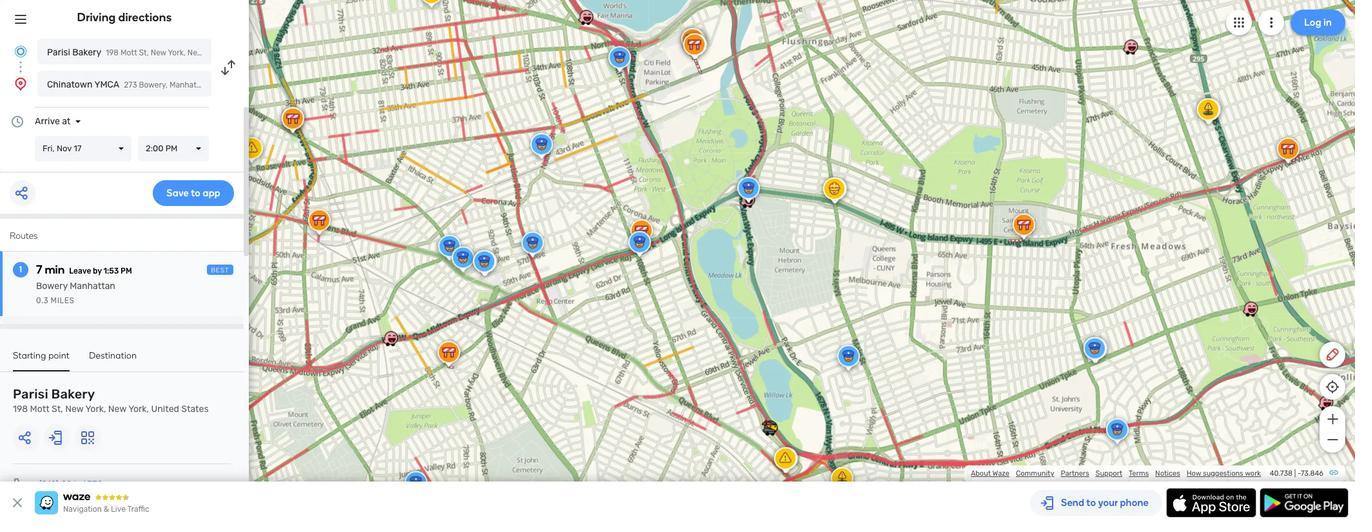 Task type: describe. For each thing, give the bounding box(es) containing it.
community link
[[1016, 470, 1055, 478]]

0 vertical spatial bakery
[[72, 47, 101, 58]]

fri, nov 17
[[43, 144, 82, 153]]

support link
[[1096, 470, 1123, 478]]

suggestions
[[1203, 470, 1244, 478]]

clock image
[[10, 114, 25, 130]]

ymca
[[94, 79, 119, 90]]

new up the chinatown ymca 273 bowery, manhattan, united states
[[151, 48, 166, 57]]

zoom out image
[[1325, 433, 1341, 448]]

0 horizontal spatial 198
[[13, 404, 28, 415]]

arrive at
[[35, 116, 70, 127]]

manhattan
[[70, 281, 115, 292]]

starting
[[13, 351, 46, 362]]

2:00 pm
[[146, 144, 178, 153]]

support
[[1096, 470, 1123, 478]]

2 vertical spatial states
[[181, 404, 209, 415]]

x image
[[10, 496, 25, 511]]

new up manhattan,
[[188, 48, 203, 57]]

new down destination button
[[108, 404, 126, 415]]

-
[[1298, 470, 1301, 478]]

miles
[[51, 297, 74, 306]]

0 vertical spatial states
[[250, 48, 274, 57]]

0 horizontal spatial st,
[[52, 404, 63, 415]]

73.846
[[1301, 470, 1324, 478]]

about waze community partners support terms notices how suggestions work
[[971, 470, 1261, 478]]

new down point
[[65, 404, 83, 415]]

1 vertical spatial mott
[[30, 404, 49, 415]]

1 vertical spatial bakery
[[51, 387, 95, 402]]

pm inside 7 min leave by 1:53 pm
[[121, 267, 132, 276]]

arrive
[[35, 116, 60, 127]]

how
[[1187, 470, 1201, 478]]

0 vertical spatial parisi
[[47, 47, 70, 58]]

driving
[[77, 10, 116, 25]]

1 vertical spatial parisi
[[13, 387, 48, 402]]

destination
[[89, 351, 137, 362]]

0 vertical spatial 198
[[106, 48, 119, 57]]

best
[[211, 267, 230, 275]]

1
[[19, 264, 22, 275]]

0 vertical spatial united
[[224, 48, 248, 57]]

partners link
[[1061, 470, 1089, 478]]

fri,
[[43, 144, 55, 153]]

40.738 | -73.846
[[1270, 470, 1324, 478]]

2:00 pm list box
[[138, 136, 209, 162]]

partners
[[1061, 470, 1089, 478]]

0.3
[[36, 297, 48, 306]]

call image
[[13, 478, 28, 493]]

chinatown
[[47, 79, 92, 90]]

min
[[45, 263, 65, 277]]

directions
[[118, 10, 172, 25]]

current location image
[[13, 44, 28, 59]]



Task type: locate. For each thing, give the bounding box(es) containing it.
198
[[106, 48, 119, 57], [13, 404, 28, 415]]

198 down starting point button
[[13, 404, 28, 415]]

bowery
[[36, 281, 68, 292]]

1 vertical spatial pm
[[121, 267, 132, 276]]

st, down starting point button
[[52, 404, 63, 415]]

&
[[104, 506, 109, 515]]

starting point button
[[13, 351, 70, 372]]

pm right the 2:00
[[165, 144, 178, 153]]

leave
[[69, 267, 91, 276]]

terms
[[1129, 470, 1149, 478]]

starting point
[[13, 351, 70, 362]]

parisi up chinatown
[[47, 47, 70, 58]]

st, up bowery, at top
[[139, 48, 149, 57]]

community
[[1016, 470, 1055, 478]]

mott
[[121, 48, 137, 57], [30, 404, 49, 415]]

0 vertical spatial parisi bakery 198 mott st, new york, new york, united states
[[47, 47, 274, 58]]

st,
[[139, 48, 149, 57], [52, 404, 63, 415]]

0 vertical spatial st,
[[139, 48, 149, 57]]

chinatown ymca 273 bowery, manhattan, united states
[[47, 79, 262, 90]]

0 horizontal spatial pm
[[121, 267, 132, 276]]

bowery manhattan 0.3 miles
[[36, 281, 115, 306]]

2:00
[[146, 144, 163, 153]]

destination button
[[89, 351, 137, 371]]

york,
[[168, 48, 186, 57], [205, 48, 222, 57], [85, 404, 106, 415], [128, 404, 149, 415]]

notices link
[[1155, 470, 1180, 478]]

0 horizontal spatial mott
[[30, 404, 49, 415]]

traffic
[[127, 506, 149, 515]]

mott down starting point button
[[30, 404, 49, 415]]

parisi
[[47, 47, 70, 58], [13, 387, 48, 402]]

work
[[1245, 470, 1261, 478]]

1 horizontal spatial pm
[[165, 144, 178, 153]]

mott up 273
[[121, 48, 137, 57]]

(212) 226-6378
[[39, 480, 103, 491]]

1 vertical spatial 198
[[13, 404, 28, 415]]

new
[[151, 48, 166, 57], [188, 48, 203, 57], [65, 404, 83, 415], [108, 404, 126, 415]]

pencil image
[[1325, 348, 1341, 363]]

(212)
[[39, 480, 59, 491]]

1 horizontal spatial mott
[[121, 48, 137, 57]]

fri, nov 17 list box
[[35, 136, 132, 162]]

about
[[971, 470, 991, 478]]

driving directions
[[77, 10, 172, 25]]

bakery down point
[[51, 387, 95, 402]]

link image
[[1329, 468, 1339, 478]]

routes
[[10, 231, 38, 242]]

how suggestions work link
[[1187, 470, 1261, 478]]

0 vertical spatial mott
[[121, 48, 137, 57]]

location image
[[13, 76, 28, 92]]

states inside the chinatown ymca 273 bowery, manhattan, united states
[[238, 81, 262, 90]]

point
[[48, 351, 70, 362]]

nov
[[57, 144, 72, 153]]

states
[[250, 48, 274, 57], [238, 81, 262, 90], [181, 404, 209, 415]]

273
[[124, 81, 137, 90]]

notices
[[1155, 470, 1180, 478]]

1 vertical spatial states
[[238, 81, 262, 90]]

|
[[1295, 470, 1296, 478]]

bakery
[[72, 47, 101, 58], [51, 387, 95, 402]]

198 up the ymca
[[106, 48, 119, 57]]

parisi bakery 198 mott st, new york, new york, united states up the chinatown ymca 273 bowery, manhattan, united states
[[47, 47, 274, 58]]

6378
[[82, 480, 103, 491]]

1 vertical spatial parisi bakery 198 mott st, new york, new york, united states
[[13, 387, 209, 415]]

about waze link
[[971, 470, 1010, 478]]

226-
[[61, 480, 82, 491]]

bakery down driving on the top left
[[72, 47, 101, 58]]

waze
[[993, 470, 1010, 478]]

pm
[[165, 144, 178, 153], [121, 267, 132, 276]]

17
[[74, 144, 82, 153]]

at
[[62, 116, 70, 127]]

zoom in image
[[1325, 412, 1341, 427]]

live
[[111, 506, 126, 515]]

united
[[224, 48, 248, 57], [212, 81, 236, 90], [151, 404, 179, 415]]

1:53
[[103, 267, 119, 276]]

2 vertical spatial united
[[151, 404, 179, 415]]

navigation
[[63, 506, 102, 515]]

7
[[36, 263, 42, 277]]

bowery,
[[139, 81, 168, 90]]

parisi down starting point button
[[13, 387, 48, 402]]

parisi bakery 198 mott st, new york, new york, united states down destination button
[[13, 387, 209, 415]]

1 horizontal spatial 198
[[106, 48, 119, 57]]

1 horizontal spatial st,
[[139, 48, 149, 57]]

manhattan,
[[169, 81, 211, 90]]

0 vertical spatial pm
[[165, 144, 178, 153]]

(212) 226-6378 link
[[39, 480, 103, 491]]

by
[[93, 267, 102, 276]]

united inside the chinatown ymca 273 bowery, manhattan, united states
[[212, 81, 236, 90]]

1 vertical spatial st,
[[52, 404, 63, 415]]

40.738
[[1270, 470, 1293, 478]]

pm inside list box
[[165, 144, 178, 153]]

terms link
[[1129, 470, 1149, 478]]

7 min leave by 1:53 pm
[[36, 263, 132, 277]]

pm right 1:53 in the left of the page
[[121, 267, 132, 276]]

1 vertical spatial united
[[212, 81, 236, 90]]

navigation & live traffic
[[63, 506, 149, 515]]

parisi bakery 198 mott st, new york, new york, united states
[[47, 47, 274, 58], [13, 387, 209, 415]]



Task type: vqa. For each thing, say whether or not it's contained in the screenshot.
call icon
yes



